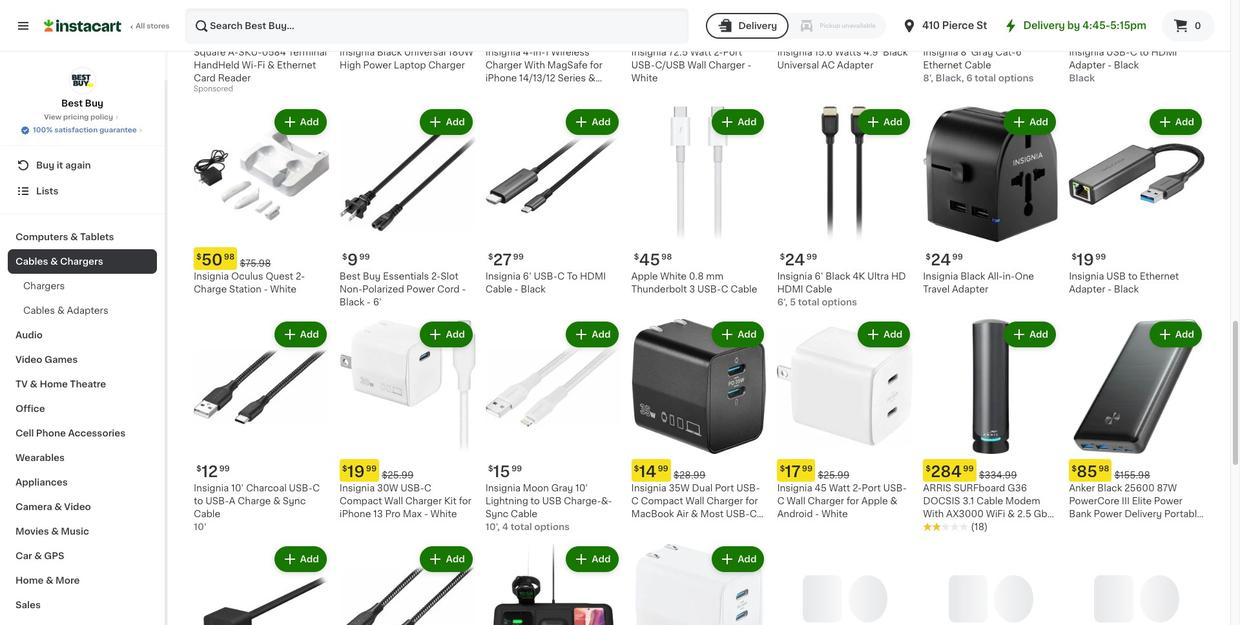 Task type: vqa. For each thing, say whether or not it's contained in the screenshot.
Original associated with 3
no



Task type: describe. For each thing, give the bounding box(es) containing it.
cables for cables & adapters
[[23, 306, 55, 315]]

usb- inside insignia 72.5 watt 2-port usb-c/usb wall charger - white
[[631, 61, 655, 70]]

insignia for insignia 10' charcoal usb-c to usb-a charge & sync cable 10'
[[194, 484, 229, 493]]

insignia for insignia 4-in-1 wireless charger with magsafe for iphone 14/13/12 series & apple watch, airpods & other qi-enabled devices - silver
[[486, 48, 521, 57]]

all stores link
[[44, 8, 171, 44]]

$17.99 original price: $25.99 element
[[777, 460, 913, 482]]

add for insignia 6' usb-c to hdmi cable - black
[[592, 117, 611, 126]]

45 inside $ 17 99 $25.99 insignia 45 watt 2-port usb- c wall charger for apple & android - white
[[815, 484, 827, 493]]

insignia 72.5 watt 2-port usb-c/usb wall charger - white
[[631, 48, 751, 82]]

home & more link
[[8, 568, 157, 593]]

0 horizontal spatial 85
[[347, 28, 368, 43]]

sku-
[[239, 48, 262, 57]]

add button for insignia 10' charcoal usb-c to usb-a charge & sync cable
[[276, 323, 325, 346]]

insignia for insignia 15.6 watts 4.9' black universal ac adapter
[[777, 48, 812, 57]]

arris surfboard g36 docsis 3.1 cable modem with ax3000 wifi & 2.5 gbps ethernet router
[[923, 484, 1059, 532]]

oculus
[[231, 272, 263, 281]]

99 for best buy essentials 2-slot non-polarized power cord - black - 6'
[[359, 253, 370, 261]]

15.6
[[815, 48, 833, 57]]

add for insignia 45 watt 2-port usb- c wall charger for apple & android - white
[[884, 330, 903, 339]]

25600
[[1125, 484, 1155, 493]]

add button for insignia 6' black 4k ultra hd hdmi cable
[[859, 110, 909, 134]]

50
[[201, 252, 223, 267]]

$ 19 99 for insignia usb to ethernet adapter - black
[[1072, 252, 1106, 267]]

6' for usb-
[[523, 272, 532, 281]]

total inside insignia moon gray 10' lightning to usb charge-&- sync cable 10', 4 total options
[[511, 523, 532, 532]]

add for best buy essentials 2-slot non-polarized power cord - black - 6'
[[446, 117, 465, 126]]

$ 19 99 for insignia 15.6 watts 4.9' black universal ac adapter
[[780, 28, 814, 43]]

devices
[[568, 99, 604, 108]]

c inside insignia usb-c to hdmi adapter - black black
[[1130, 48, 1137, 57]]

0584
[[262, 48, 286, 57]]

handheld
[[194, 61, 240, 70]]

delivery by 4:45-5:15pm
[[1024, 21, 1147, 30]]

non-
[[340, 285, 362, 294]]

19 for insignia 15.6 watts 4.9' black universal ac adapter
[[785, 28, 802, 43]]

office
[[16, 404, 45, 413]]

1 vertical spatial buy
[[36, 161, 55, 170]]

insignia black universal 180w high power laptop charger
[[340, 48, 474, 70]]

charger inside $ 14 99 $28.99 insignia 35w dual port usb- c compact wall charger for macbook air & most usb-c laptops - white
[[707, 497, 743, 506]]

$ inside $ 12 99
[[196, 465, 201, 473]]

cables & chargers
[[16, 257, 103, 266]]

98 for 304
[[235, 29, 245, 37]]

android
[[777, 510, 813, 519]]

product group containing 284
[[923, 319, 1059, 534]]

ethernet inside square a-sku-0584 terminal handheld wi-fi & ethernet card reader
[[277, 61, 316, 70]]

2.5
[[1017, 510, 1032, 519]]

for inside $ 19 99 $25.99 insignia 30w usb-c compact wall charger kit for iphone 13 pro max - white
[[459, 497, 471, 506]]

insignia 6' black 4k ultra hd hdmi cable 6', 5 total options
[[777, 272, 906, 307]]

power inside insignia black universal 180w high power laptop charger
[[363, 61, 392, 70]]

- inside insignia usb to ethernet adapter - black
[[1108, 285, 1112, 294]]

98 for 45
[[662, 253, 672, 261]]

0 horizontal spatial video
[[16, 355, 42, 364]]

c up macbook
[[631, 497, 639, 506]]

router
[[965, 523, 995, 532]]

19 for insignia usb to ethernet adapter - black
[[1077, 252, 1094, 267]]

accessories
[[68, 429, 125, 438]]

apple white 0.8 mm thunderbolt 3 usb-c cable
[[631, 272, 757, 294]]

adapters
[[67, 306, 108, 315]]

- inside $ 19 99 $25.99 insignia 30w usb-c compact wall charger kit for iphone 13 pro max - white
[[424, 510, 428, 519]]

white inside $ 17 99 $25.99 insignia 45 watt 2-port usb- c wall charger for apple & android - white
[[822, 510, 848, 519]]

99 inside $ 19 99 $25.99 insignia 30w usb-c compact wall charger kit for iphone 13 pro max - white
[[366, 465, 377, 473]]

99 for insignia usb to ethernet adapter - black
[[1096, 253, 1106, 261]]

to inside insignia usb to ethernet adapter - black
[[1128, 272, 1138, 281]]

0 vertical spatial 45
[[639, 252, 660, 267]]

compact inside $ 14 99 $28.99 insignia 35w dual port usb- c compact wall charger for macbook air & most usb-c laptops - white
[[641, 497, 683, 506]]

options for 14
[[998, 73, 1034, 82]]

cell phone accessories link
[[8, 421, 157, 446]]

$ 19 99 for insignia usb-c to hdmi adapter - black
[[1072, 28, 1106, 43]]

$ inside '$ 9 99'
[[342, 253, 347, 261]]

usb- inside $ 19 99 $25.99 insignia 30w usb-c compact wall charger kit for iphone 13 pro max - white
[[401, 484, 424, 493]]

$14.99 original price: $28.99 element
[[631, 460, 767, 482]]

72.5
[[669, 48, 688, 57]]

cable inside insignia 6' usb-c to hdmi cable - black
[[486, 285, 512, 294]]

& right car
[[34, 552, 42, 561]]

& inside $ 17 99 $25.99 insignia 45 watt 2-port usb- c wall charger for apple & android - white
[[890, 497, 898, 506]]

usb- right dual
[[736, 484, 760, 493]]

charger inside insignia 4-in-1 wireless charger with magsafe for iphone 14/13/12 series & apple watch, airpods & other qi-enabled devices - silver
[[486, 61, 522, 70]]

music
[[61, 527, 89, 536]]

air
[[677, 510, 689, 519]]

charger inside insignia 72.5 watt 2-port usb-c/usb wall charger - white
[[709, 61, 745, 70]]

1 horizontal spatial 6
[[1016, 48, 1022, 57]]

insignia inside $ 50 98 $75.98 insignia oculus quest 2- charge station - white
[[194, 272, 229, 281]]

cable inside apple white 0.8 mm thunderbolt 3 usb-c cable
[[731, 285, 757, 294]]

5:15pm
[[1110, 21, 1147, 30]]

delivery by 4:45-5:15pm link
[[1003, 18, 1147, 34]]

c/usb
[[655, 61, 685, 70]]

ultra
[[868, 272, 889, 281]]

usb- right charcoal
[[289, 484, 313, 493]]

to
[[567, 272, 578, 281]]

ethernet inside the insignia 8' gray cat-6 ethernet cable 8', black, 6 total options
[[923, 61, 962, 70]]

dual
[[692, 484, 713, 493]]

charge for 50
[[194, 285, 227, 294]]

compact inside $ 19 99 $25.99 insignia 30w usb-c compact wall charger kit for iphone 13 pro max - white
[[340, 497, 382, 506]]

99 for insignia moon gray 10' lightning to usb charge-&- sync cable
[[512, 465, 522, 473]]

white inside $ 19 99 $25.99 insignia 30w usb-c compact wall charger kit for iphone 13 pro max - white
[[431, 510, 457, 519]]

wall inside $ 14 99 $28.99 insignia 35w dual port usb- c compact wall charger for macbook air & most usb-c laptops - white
[[686, 497, 704, 506]]

c inside apple white 0.8 mm thunderbolt 3 usb-c cable
[[721, 285, 728, 294]]

product group containing 17
[[777, 319, 913, 521]]

insignia for insignia usb to ethernet adapter - black
[[1069, 272, 1104, 281]]

to inside insignia 10' charcoal usb-c to usb-a charge & sync cable 10'
[[194, 497, 203, 506]]

adapter inside insignia 15.6 watts 4.9' black universal ac adapter
[[837, 61, 874, 70]]

& right series
[[588, 73, 596, 82]]

6' for black
[[815, 272, 823, 281]]

$25.99 for 17
[[818, 471, 850, 480]]

4.9'
[[864, 48, 881, 57]]

15
[[493, 465, 510, 480]]

& left adapters
[[57, 306, 65, 315]]

insignia usb-c to hdmi adapter - black black
[[1069, 48, 1177, 82]]

view pricing policy link
[[44, 112, 121, 123]]

insignia for insignia moon gray 10' lightning to usb charge-&- sync cable 10', 4 total options
[[486, 484, 521, 493]]

quest
[[266, 272, 293, 281]]

stores
[[147, 23, 170, 30]]

1 horizontal spatial 10'
[[231, 484, 244, 493]]

insignia for insignia 6' usb-c to hdmi cable - black
[[486, 272, 521, 281]]

cables & adapters link
[[8, 298, 157, 323]]

add for anker black 25600 87w powercore iii elite power bank power delivery portable charger
[[1175, 330, 1194, 339]]

c inside $ 19 99 $25.99 insignia 30w usb-c compact wall charger kit for iphone 13 pro max - white
[[424, 484, 431, 493]]

99 for insignia 15.6 watts 4.9' black universal ac adapter
[[804, 29, 814, 37]]

audio link
[[8, 323, 157, 348]]

$ 304 98
[[196, 28, 245, 43]]

home inside tv & home theatre link
[[40, 380, 68, 389]]

99 for insignia 6' black 4k ultra hd hdmi cable
[[807, 253, 817, 261]]

$ 12 99
[[196, 465, 230, 480]]

usb- inside apple white 0.8 mm thunderbolt 3 usb-c cable
[[698, 285, 721, 294]]

thunderbolt
[[631, 285, 687, 294]]

usb inside insignia moon gray 10' lightning to usb charge-&- sync cable 10', 4 total options
[[542, 497, 562, 506]]

magsafe
[[547, 61, 588, 70]]

pierce
[[942, 21, 974, 30]]

polarized
[[362, 285, 404, 294]]

& left music
[[51, 527, 59, 536]]

pro
[[385, 510, 401, 519]]

wall inside insignia 72.5 watt 2-port usb-c/usb wall charger - white
[[688, 61, 706, 70]]

cable inside insignia moon gray 10' lightning to usb charge-&- sync cable 10', 4 total options
[[511, 510, 538, 519]]

304
[[201, 28, 233, 43]]

buy it again link
[[8, 152, 157, 178]]

$155.98 inside product group
[[1115, 471, 1150, 480]]

watt inside $ 17 99 $25.99 insignia 45 watt 2-port usb- c wall charger for apple & android - white
[[829, 484, 850, 493]]

12
[[201, 465, 218, 480]]

white inside $ 50 98 $75.98 insignia oculus quest 2- charge station - white
[[270, 285, 297, 294]]

shop link
[[8, 127, 157, 152]]

usb- right 'most'
[[726, 510, 750, 519]]

car & gps
[[16, 552, 64, 561]]

delivery inside anker black 25600 87w powercore iii elite power bank power delivery portable charger
[[1125, 510, 1162, 519]]

lists link
[[8, 178, 157, 204]]

one
[[1015, 272, 1034, 281]]

cables & adapters
[[23, 306, 108, 315]]

$ inside $ 304 98
[[196, 29, 201, 37]]

port inside $ 17 99 $25.99 insignia 45 watt 2-port usb- c wall charger for apple & android - white
[[862, 484, 881, 493]]

100% satisfaction guarantee button
[[20, 123, 145, 136]]

insignia inside $ 17 99 $25.99 insignia 45 watt 2-port usb- c wall charger for apple & android - white
[[777, 484, 812, 493]]

instacart logo image
[[44, 18, 121, 34]]

insignia for insignia black universal 180w high power laptop charger
[[340, 48, 375, 57]]

add for insignia 10' charcoal usb-c to usb-a charge & sync cable
[[300, 330, 319, 339]]

for inside $ 14 99 $28.99 insignia 35w dual port usb- c compact wall charger for macbook air & most usb-c laptops - white
[[746, 497, 758, 506]]

& left more
[[46, 576, 53, 585]]

add button for insignia oculus quest 2- charge station - white
[[276, 110, 325, 134]]

(18)
[[971, 523, 988, 532]]

qi-
[[514, 99, 528, 108]]

35w
[[669, 484, 690, 493]]

3
[[689, 285, 695, 294]]

1 vertical spatial 6
[[966, 73, 973, 82]]

sync inside insignia 10' charcoal usb-c to usb-a charge & sync cable 10'
[[283, 497, 306, 506]]

insignia 6' usb-c to hdmi cable - black
[[486, 272, 606, 294]]

& inside insignia 10' charcoal usb-c to usb-a charge & sync cable 10'
[[273, 497, 280, 506]]

10' inside insignia moon gray 10' lightning to usb charge-&- sync cable 10', 4 total options
[[575, 484, 588, 493]]

0 horizontal spatial $155.98
[[537, 35, 573, 44]]

$ inside $ 45 98
[[634, 253, 639, 261]]

audio
[[16, 331, 43, 340]]

insignia 4-in-1 wireless charger with magsafe for iphone 14/13/12 series & apple watch, airpods & other qi-enabled devices - silver
[[486, 48, 610, 121]]

laptop
[[394, 61, 426, 70]]

usb- inside insignia usb-c to hdmi adapter - black black
[[1107, 48, 1130, 57]]

& up devices
[[585, 86, 593, 95]]

- inside insignia 4-in-1 wireless charger with magsafe for iphone 14/13/12 series & apple watch, airpods & other qi-enabled devices - silver
[[606, 99, 610, 108]]

$28.99
[[674, 471, 706, 480]]

phone
[[36, 429, 66, 438]]

$334.99
[[979, 471, 1017, 480]]

usb inside insignia usb to ethernet adapter - black
[[1107, 272, 1126, 281]]

delivery for delivery by 4:45-5:15pm
[[1024, 21, 1065, 30]]

& inside arris surfboard g36 docsis 3.1 cable modem with ax3000 wifi & 2.5 gbps ethernet router
[[1008, 510, 1015, 519]]

in- inside insignia 4-in-1 wireless charger with magsafe for iphone 14/13/12 series & apple watch, airpods & other qi-enabled devices - silver
[[533, 48, 545, 57]]

charger inside $ 19 99 $25.99 insignia 30w usb-c compact wall charger kit for iphone 13 pro max - white
[[405, 497, 442, 506]]

options inside insignia moon gray 10' lightning to usb charge-&- sync cable 10', 4 total options
[[534, 523, 570, 532]]

by
[[1067, 21, 1080, 30]]

white inside apple white 0.8 mm thunderbolt 3 usb-c cable
[[660, 272, 687, 281]]

0 vertical spatial chargers
[[60, 257, 103, 266]]

iphone inside insignia 4-in-1 wireless charger with magsafe for iphone 14/13/12 series & apple watch, airpods & other qi-enabled devices - silver
[[486, 73, 517, 82]]

product group containing 15
[[486, 319, 621, 534]]

car & gps link
[[8, 544, 157, 568]]

with inside insignia 4-in-1 wireless charger with magsafe for iphone 14/13/12 series & apple watch, airpods & other qi-enabled devices - silver
[[524, 61, 545, 70]]

black inside insignia usb to ethernet adapter - black
[[1114, 285, 1139, 294]]

25
[[639, 28, 659, 43]]

sponsored badge image
[[194, 85, 233, 93]]

& down computers & tablets
[[50, 257, 58, 266]]

add for insignia 35w dual port usb- c compact wall charger for macbook air & most usb-c laptops - white
[[738, 330, 757, 339]]

add for insignia black all-in-one travel adapter
[[1030, 117, 1048, 126]]

watts
[[835, 48, 861, 57]]

add button for apple white 0.8 mm thunderbolt 3 usb-c cable
[[713, 110, 763, 134]]

add for insignia 6' black 4k ultra hd hdmi cable
[[884, 117, 903, 126]]

tablets
[[80, 233, 114, 242]]

98 for 85
[[1099, 465, 1109, 473]]

wifi
[[986, 510, 1005, 519]]

best buy essentials 2-slot non-polarized power cord - black - 6'
[[340, 272, 466, 307]]

$ 17 99 $25.99 insignia 45 watt 2-port usb- c wall charger for apple & android - white
[[777, 465, 907, 519]]

adapter inside insignia black all-in-one travel adapter
[[952, 285, 988, 294]]

insignia 8' gray cat-6 ethernet cable 8', black, 6 total options
[[923, 48, 1034, 82]]

add for insignia oculus quest 2- charge station - white
[[300, 117, 319, 126]]

usb- inside insignia 6' usb-c to hdmi cable - black
[[534, 272, 558, 281]]

white inside insignia 72.5 watt 2-port usb-c/usb wall charger - white
[[631, 73, 658, 82]]

$ 14 99
[[926, 28, 960, 43]]

computers
[[16, 233, 68, 242]]

add button for insignia 35w dual port usb- c compact wall charger for macbook air & most usb-c laptops - white
[[713, 323, 763, 346]]



Task type: locate. For each thing, give the bounding box(es) containing it.
1 horizontal spatial 45
[[815, 484, 827, 493]]

0 horizontal spatial 14
[[639, 465, 657, 480]]

charge for 10'
[[238, 497, 271, 506]]

again
[[65, 161, 91, 170]]

white down the quest
[[270, 285, 297, 294]]

product group containing 50
[[194, 106, 329, 296]]

0 vertical spatial 14
[[931, 28, 948, 43]]

insignia inside insignia black universal 180w high power laptop charger
[[340, 48, 375, 57]]

wall down 72.5
[[688, 61, 706, 70]]

tv & home theatre link
[[8, 372, 157, 397]]

usb- down mm
[[698, 285, 721, 294]]

10' up the "charge-"
[[575, 484, 588, 493]]

view
[[44, 114, 61, 121]]

hdmi right to
[[580, 272, 606, 281]]

2 $ 24 99 from the left
[[926, 252, 963, 267]]

insignia inside insignia 15.6 watts 4.9' black universal ac adapter
[[777, 48, 812, 57]]

add button for anker black 25600 87w powercore iii elite power bank power delivery portable charger
[[1151, 323, 1201, 346]]

1 vertical spatial $155.98
[[1115, 471, 1150, 480]]

1 $25.99 from the left
[[382, 471, 414, 480]]

charger inside $ 17 99 $25.99 insignia 45 watt 2-port usb- c wall charger for apple & android - white
[[808, 497, 844, 506]]

essentials
[[383, 272, 429, 281]]

add for insignia moon gray 10' lightning to usb charge-&- sync cable
[[592, 330, 611, 339]]

wall inside $ 17 99 $25.99 insignia 45 watt 2-port usb- c wall charger for apple & android - white
[[787, 497, 806, 506]]

$ 85 98
[[1072, 465, 1109, 480]]

insignia inside $ 19 99 $25.99 insignia 30w usb-c compact wall charger kit for iphone 13 pro max - white
[[340, 484, 375, 493]]

product group containing 14
[[631, 319, 767, 532]]

$ inside $ 50 98 $75.98 insignia oculus quest 2- charge station - white
[[196, 253, 201, 261]]

charge down charcoal
[[238, 497, 271, 506]]

99 for insignia usb-c to hdmi adapter - black
[[1096, 29, 1106, 37]]

sync inside insignia moon gray 10' lightning to usb charge-&- sync cable 10', 4 total options
[[486, 510, 509, 519]]

45
[[639, 252, 660, 267], [815, 484, 827, 493]]

None search field
[[185, 8, 689, 44]]

insignia down 17
[[777, 484, 812, 493]]

hdmi inside insignia 6' usb-c to hdmi cable - black
[[580, 272, 606, 281]]

add for arris surfboard g36 docsis 3.1 cable modem with ax3000 wifi & 2.5 gbps ethernet router
[[1030, 330, 1048, 339]]

ethernet
[[277, 61, 316, 70], [923, 61, 962, 70], [1140, 272, 1179, 281], [923, 523, 962, 532]]

insignia 15.6 watts 4.9' black universal ac adapter
[[777, 48, 908, 70]]

add button for insignia black all-in-one travel adapter
[[1005, 110, 1055, 134]]

0 vertical spatial options
[[998, 73, 1034, 82]]

6' left 4k
[[815, 272, 823, 281]]

&-
[[601, 497, 612, 506]]

$ 24 99 up travel
[[926, 252, 963, 267]]

1 horizontal spatial buy
[[85, 99, 103, 108]]

99 inside $ 27 99
[[513, 253, 524, 261]]

- inside insignia 6' usb-c to hdmi cable - black
[[515, 285, 519, 294]]

$ 24 99 for insignia 6' black 4k ultra hd hdmi cable
[[780, 252, 817, 267]]

45 down '$17.99 original price: $25.99' element
[[815, 484, 827, 493]]

0 horizontal spatial iphone
[[340, 510, 371, 519]]

180w
[[448, 48, 474, 57]]

appliances
[[16, 478, 68, 487]]

1 vertical spatial chargers
[[23, 282, 65, 291]]

10' up a
[[231, 484, 244, 493]]

charge
[[194, 285, 227, 294], [238, 497, 271, 506]]

options for 24
[[822, 297, 857, 307]]

insignia inside $ 14 99 $28.99 insignia 35w dual port usb- c compact wall charger for macbook air & most usb-c laptops - white
[[631, 484, 667, 493]]

- inside insignia 72.5 watt 2-port usb-c/usb wall charger - white
[[747, 61, 751, 70]]

0 vertical spatial sync
[[283, 497, 306, 506]]

★★★★★
[[923, 523, 968, 532]]

camera
[[16, 503, 52, 512]]

ac
[[821, 61, 835, 70]]

1 horizontal spatial universal
[[777, 61, 819, 70]]

2 $25.99 from the left
[[818, 471, 850, 480]]

$ inside $ 85 98
[[1072, 465, 1077, 473]]

99 for insignia 8' gray cat-6 ethernet cable
[[950, 29, 960, 37]]

port down '$17.99 original price: $25.99' element
[[862, 484, 881, 493]]

watt inside insignia 72.5 watt 2-port usb-c/usb wall charger - white
[[690, 48, 712, 57]]

total for 24
[[798, 297, 820, 307]]

c inside insignia 10' charcoal usb-c to usb-a charge & sync cable 10'
[[313, 484, 320, 493]]

1
[[545, 48, 549, 57]]

station
[[229, 285, 262, 294]]

black inside the insignia 6' black 4k ultra hd hdmi cable 6', 5 total options
[[826, 272, 850, 281]]

1 compact from the left
[[340, 497, 382, 506]]

14 inside $ 14 99 $28.99 insignia 35w dual port usb- c compact wall charger for macbook air & most usb-c laptops - white
[[639, 465, 657, 480]]

apple inside $ 17 99 $25.99 insignia 45 watt 2-port usb- c wall charger for apple & android - white
[[862, 497, 888, 506]]

c left to
[[557, 272, 565, 281]]

1 vertical spatial sync
[[486, 510, 509, 519]]

hdmi down 0 button
[[1151, 48, 1177, 57]]

charger down 180w
[[428, 61, 465, 70]]

$85.98 original price: $155.98 element
[[1069, 460, 1205, 482]]

power
[[363, 61, 392, 70], [407, 285, 435, 294], [1154, 497, 1183, 506], [1094, 510, 1122, 519]]

$ 24 99 for insignia black all-in-one travel adapter
[[926, 252, 963, 267]]

service type group
[[706, 13, 886, 39]]

add for insignia usb to ethernet adapter - black
[[1175, 117, 1194, 126]]

white
[[631, 73, 658, 82], [660, 272, 687, 281], [270, 285, 297, 294], [431, 510, 457, 519], [822, 510, 848, 519], [677, 523, 704, 532]]

cell phone accessories
[[16, 429, 125, 438]]

iii
[[1122, 497, 1130, 506]]

1 horizontal spatial $155.98
[[1115, 471, 1150, 480]]

best for best buy essentials 2-slot non-polarized power cord - black - 6'
[[340, 272, 361, 281]]

modem
[[1006, 497, 1040, 506]]

1 horizontal spatial in-
[[1003, 272, 1015, 281]]

charger down the bank
[[1069, 523, 1106, 532]]

$ inside $ 17 99 $25.99 insignia 45 watt 2-port usb- c wall charger for apple & android - white
[[780, 465, 785, 473]]

adapter inside insignia usb-c to hdmi adapter - black black
[[1069, 61, 1106, 70]]

$25.98 original price: $60.98 element
[[631, 23, 767, 46]]

universal
[[404, 48, 446, 57], [777, 61, 819, 70]]

Search field
[[186, 9, 688, 43]]

universal up "laptop"
[[404, 48, 446, 57]]

8',
[[923, 73, 934, 82]]

powercore
[[1069, 497, 1120, 506]]

charger up 'most'
[[707, 497, 743, 506]]

1 horizontal spatial with
[[923, 510, 944, 519]]

$25.99 right 17
[[818, 471, 850, 480]]

14 for $ 14 99
[[931, 28, 948, 43]]

$25.99 inside $ 19 99 $25.99 insignia 30w usb-c compact wall charger kit for iphone 13 pro max - white
[[382, 471, 414, 480]]

& right tv
[[30, 380, 37, 389]]

fi
[[257, 61, 265, 70]]

laptops
[[631, 523, 669, 532]]

apple down '$17.99 original price: $25.99' element
[[862, 497, 888, 506]]

total for 14
[[975, 73, 996, 82]]

4:45-
[[1083, 21, 1110, 30]]

best up non-
[[340, 272, 361, 281]]

insignia up "lightning"
[[486, 484, 521, 493]]

c up "android"
[[777, 497, 785, 506]]

$ 45 98
[[634, 252, 672, 267]]

0 horizontal spatial 6'
[[373, 297, 382, 307]]

add button for insignia usb to ethernet adapter - black
[[1151, 110, 1201, 134]]

with inside arris surfboard g36 docsis 3.1 cable modem with ax3000 wifi & 2.5 gbps ethernet router
[[923, 510, 944, 519]]

car
[[16, 552, 32, 561]]

home down video games
[[40, 380, 68, 389]]

lists
[[36, 187, 58, 196]]

99 inside $ 14 99 $28.99 insignia 35w dual port usb- c compact wall charger for macbook air & most usb-c laptops - white
[[658, 465, 668, 473]]

delivery for delivery
[[738, 21, 777, 30]]

insignia up macbook
[[631, 484, 667, 493]]

$ inside $ 14 99 $28.99 insignia 35w dual port usb- c compact wall charger for macbook air & most usb-c laptops - white
[[634, 465, 639, 473]]

white down air
[[677, 523, 704, 532]]

insignia down delivery by 4:45-5:15pm
[[1069, 48, 1104, 57]]

add button for insignia 45 watt 2-port usb- c wall charger for apple & android - white
[[859, 323, 909, 346]]

universal inside insignia 15.6 watts 4.9' black universal ac adapter
[[777, 61, 819, 70]]

charger up "android"
[[808, 497, 844, 506]]

add button for best buy essentials 2-slot non-polarized power cord - black - 6'
[[421, 110, 471, 134]]

98 up powercore
[[1099, 465, 1109, 473]]

1 horizontal spatial $25.99
[[818, 471, 850, 480]]

power inside the best buy essentials 2-slot non-polarized power cord - black - 6'
[[407, 285, 435, 294]]

85 up high
[[347, 28, 368, 43]]

0.8
[[689, 272, 704, 281]]

& right 'camera'
[[54, 503, 62, 512]]

2 vertical spatial buy
[[363, 272, 381, 281]]

insignia for insignia usb-c to hdmi adapter - black black
[[1069, 48, 1104, 57]]

cables up audio
[[23, 306, 55, 315]]

reader
[[218, 73, 251, 82]]

wall up "android"
[[787, 497, 806, 506]]

0 horizontal spatial 6
[[966, 73, 973, 82]]

add button for insignia moon gray 10' lightning to usb charge-&- sync cable
[[567, 323, 617, 346]]

& right fi
[[267, 61, 275, 70]]

insignia for insignia 72.5 watt 2-port usb-c/usb wall charger - white
[[631, 48, 667, 57]]

insignia up 5
[[777, 272, 812, 281]]

$ 284 99
[[926, 465, 974, 480]]

policy
[[90, 114, 113, 121]]

14 for $ 14 99 $28.99 insignia 35w dual port usb- c compact wall charger for macbook air & most usb-c laptops - white
[[639, 465, 657, 480]]

wearables
[[16, 453, 65, 462]]

cables down computers
[[16, 257, 48, 266]]

c inside $ 17 99 $25.99 insignia 45 watt 2-port usb- c wall charger for apple & android - white
[[777, 497, 785, 506]]

45 up thunderbolt
[[639, 252, 660, 267]]

0 horizontal spatial apple
[[486, 86, 512, 95]]

0 horizontal spatial total
[[511, 523, 532, 532]]

100%
[[33, 127, 53, 134]]

1 vertical spatial iphone
[[340, 510, 371, 519]]

guarantee
[[99, 127, 137, 134]]

1 vertical spatial total
[[798, 297, 820, 307]]

0 horizontal spatial compact
[[340, 497, 382, 506]]

0 horizontal spatial usb
[[542, 497, 562, 506]]

charge inside $ 50 98 $75.98 insignia oculus quest 2- charge station - white
[[194, 285, 227, 294]]

adapter inside insignia usb to ethernet adapter - black
[[1069, 285, 1106, 294]]

0 horizontal spatial options
[[534, 523, 570, 532]]

universal down 15.6
[[777, 61, 819, 70]]

0 horizontal spatial 10'
[[194, 523, 207, 532]]

$284.99 original price: $334.99 element
[[923, 460, 1059, 482]]

& inside $ 14 99 $28.99 insignia 35w dual port usb- c compact wall charger for macbook air & most usb-c laptops - white
[[691, 510, 698, 519]]

insignia down 50
[[194, 272, 229, 281]]

& left docsis
[[890, 497, 898, 506]]

a-
[[228, 48, 239, 57]]

&
[[267, 61, 275, 70], [588, 73, 596, 82], [585, 86, 593, 95], [70, 233, 78, 242], [50, 257, 58, 266], [57, 306, 65, 315], [30, 380, 37, 389], [273, 497, 280, 506], [890, 497, 898, 506], [54, 503, 62, 512], [691, 510, 698, 519], [1008, 510, 1015, 519], [51, 527, 59, 536], [34, 552, 42, 561], [46, 576, 53, 585]]

- inside insignia usb-c to hdmi adapter - black black
[[1108, 61, 1112, 70]]

- inside $ 14 99 $28.99 insignia 35w dual port usb- c compact wall charger for macbook air & most usb-c laptops - white
[[671, 523, 675, 532]]

buy
[[85, 99, 103, 108], [36, 161, 55, 170], [363, 272, 381, 281]]

insignia for insignia black all-in-one travel adapter
[[923, 272, 958, 281]]

0 vertical spatial buy
[[85, 99, 103, 108]]

24 for insignia 6' black 4k ultra hd hdmi cable
[[785, 252, 805, 267]]

$75.98
[[240, 259, 271, 268]]

product group containing 12
[[194, 319, 329, 534]]

$25.99 for 19
[[382, 471, 414, 480]]

wireless
[[551, 48, 590, 57]]

buy for best buy
[[85, 99, 103, 108]]

universal inside insignia black universal 180w high power laptop charger
[[404, 48, 446, 57]]

1 vertical spatial home
[[16, 576, 44, 585]]

black inside insignia black universal 180w high power laptop charger
[[377, 48, 402, 57]]

surfboard
[[954, 484, 1005, 493]]

iphone inside $ 19 99 $25.99 insignia 30w usb-c compact wall charger kit for iphone 13 pro max - white
[[340, 510, 371, 519]]

2 24 from the left
[[931, 252, 951, 267]]

port inside $ 14 99 $28.99 insignia 35w dual port usb- c compact wall charger for macbook air & most usb-c laptops - white
[[715, 484, 734, 493]]

best buy logo image
[[69, 67, 96, 94]]

1 horizontal spatial watt
[[829, 484, 850, 493]]

2 horizontal spatial apple
[[862, 497, 888, 506]]

options down cat-
[[998, 73, 1034, 82]]

power right high
[[363, 61, 392, 70]]

white inside $ 14 99 $28.99 insignia 35w dual port usb- c compact wall charger for macbook air & most usb-c laptops - white
[[677, 523, 704, 532]]

best buy link
[[61, 67, 103, 110]]

2- inside the best buy essentials 2-slot non-polarized power cord - black - 6'
[[431, 272, 441, 281]]

0 vertical spatial apple
[[486, 86, 512, 95]]

a
[[229, 497, 235, 506]]

1 vertical spatial gray
[[551, 484, 573, 493]]

2 vertical spatial hdmi
[[777, 285, 803, 294]]

$95.98
[[385, 35, 417, 44]]

0 vertical spatial 6
[[1016, 48, 1022, 57]]

to inside insignia usb-c to hdmi adapter - black black
[[1140, 48, 1149, 57]]

0 horizontal spatial in-
[[533, 48, 545, 57]]

$50.98 original price: $75.98 element
[[194, 247, 329, 270]]

1 horizontal spatial $ 24 99
[[926, 252, 963, 267]]

port inside insignia 72.5 watt 2-port usb-c/usb wall charger - white
[[723, 48, 742, 57]]

1 24 from the left
[[785, 252, 805, 267]]

usb- down $ 12 99
[[205, 497, 229, 506]]

& inside square a-sku-0584 terminal handheld wi-fi & ethernet card reader
[[267, 61, 275, 70]]

0 vertical spatial usb
[[1107, 272, 1126, 281]]

usb- inside $ 17 99 $25.99 insignia 45 watt 2-port usb- c wall charger for apple & android - white
[[883, 484, 907, 493]]

home up sales
[[16, 576, 44, 585]]

0 vertical spatial charge
[[194, 285, 227, 294]]

& inside "link"
[[70, 233, 78, 242]]

$ 15 99
[[488, 465, 522, 480]]

$85.98 original price: $95.98 element
[[340, 23, 475, 46]]

1 $ 24 99 from the left
[[780, 252, 817, 267]]

white down kit
[[431, 510, 457, 519]]

0 horizontal spatial $25.99
[[382, 471, 414, 480]]

sync down charcoal
[[283, 497, 306, 506]]

0 vertical spatial home
[[40, 380, 68, 389]]

cables for cables & chargers
[[16, 257, 48, 266]]

charger down $25.98 original price: $60.98 element in the right top of the page
[[709, 61, 745, 70]]

1 vertical spatial best
[[340, 272, 361, 281]]

apple inside apple white 0.8 mm thunderbolt 3 usb-c cable
[[631, 272, 658, 281]]

wall down dual
[[686, 497, 704, 506]]

insignia down "12"
[[194, 484, 229, 493]]

1 vertical spatial charge
[[238, 497, 271, 506]]

24
[[785, 252, 805, 267], [931, 252, 951, 267]]

1 horizontal spatial 24
[[931, 252, 951, 267]]

98 inside $ 304 98
[[235, 29, 245, 37]]

0 horizontal spatial buy
[[36, 161, 55, 170]]

add for insignia 30w usb-c compact wall charger kit for iphone 13 pro max - white
[[446, 330, 465, 339]]

0 vertical spatial watt
[[690, 48, 712, 57]]

product group
[[194, 0, 329, 96], [194, 106, 329, 296], [340, 106, 475, 308], [486, 106, 621, 296], [631, 106, 767, 296], [777, 106, 913, 308], [923, 106, 1059, 296], [1069, 106, 1205, 296], [194, 319, 329, 534], [340, 319, 475, 521], [486, 319, 621, 534], [631, 319, 767, 532], [777, 319, 913, 521], [923, 319, 1059, 534], [1069, 319, 1205, 532], [194, 544, 329, 625], [340, 544, 475, 625], [486, 544, 621, 625], [631, 544, 767, 625]]

& down charcoal
[[273, 497, 280, 506]]

usb- down $19.99 original price: $25.99 element
[[401, 484, 424, 493]]

compact
[[340, 497, 382, 506], [641, 497, 683, 506]]

6' inside the insignia 6' black 4k ultra hd hdmi cable 6', 5 total options
[[815, 272, 823, 281]]

0 vertical spatial best
[[61, 99, 83, 108]]

1 vertical spatial watt
[[829, 484, 850, 493]]

usb- left arris
[[883, 484, 907, 493]]

0 vertical spatial hdmi
[[1151, 48, 1177, 57]]

insignia usb to ethernet adapter - black
[[1069, 272, 1179, 294]]

total down cat-
[[975, 73, 996, 82]]

100% satisfaction guarantee
[[33, 127, 137, 134]]

insignia down 25
[[631, 48, 667, 57]]

gps
[[44, 552, 64, 561]]

0 vertical spatial cables
[[16, 257, 48, 266]]

gray for 14
[[971, 48, 993, 57]]

6' down polarized
[[373, 297, 382, 307]]

99 inside $ 17 99 $25.99 insignia 45 watt 2-port usb- c wall charger for apple & android - white
[[802, 465, 813, 473]]

black inside insignia 6' usb-c to hdmi cable - black
[[521, 285, 546, 294]]

chargers down 'cables & chargers'
[[23, 282, 65, 291]]

add button for insignia 30w usb-c compact wall charger kit for iphone 13 pro max - white
[[421, 323, 471, 346]]

apple
[[486, 86, 512, 95], [631, 272, 658, 281], [862, 497, 888, 506]]

delivery button
[[706, 13, 789, 39]]

gray for 15
[[551, 484, 573, 493]]

bank
[[1069, 510, 1092, 519]]

0 horizontal spatial watt
[[690, 48, 712, 57]]

1 horizontal spatial usb
[[1107, 272, 1126, 281]]

85 up anker
[[1077, 465, 1097, 480]]

85 inside product group
[[1077, 465, 1097, 480]]

ethernet inside arris surfboard g36 docsis 3.1 cable modem with ax3000 wifi & 2.5 gbps ethernet router
[[923, 523, 962, 532]]

1 horizontal spatial 85
[[1077, 465, 1097, 480]]

ethernet inside insignia usb to ethernet adapter - black
[[1140, 272, 1179, 281]]

99 for insignia 6' usb-c to hdmi cable - black
[[513, 253, 524, 261]]

$19.99 original price: $25.99 element
[[340, 460, 475, 482]]

insignia left 30w
[[340, 484, 375, 493]]

buy for best buy essentials 2-slot non-polarized power cord - black - 6'
[[363, 272, 381, 281]]

cable inside the insignia 8' gray cat-6 ethernet cable 8', black, 6 total options
[[965, 61, 991, 70]]

0 vertical spatial iphone
[[486, 73, 517, 82]]

total inside the insignia 6' black 4k ultra hd hdmi cable 6', 5 total options
[[798, 297, 820, 307]]

insignia up high
[[340, 48, 375, 57]]

1 horizontal spatial best
[[340, 272, 361, 281]]

usb- down 25
[[631, 61, 655, 70]]

cell
[[16, 429, 34, 438]]

office link
[[8, 397, 157, 421]]

st
[[977, 21, 987, 30]]

- inside $ 50 98 $75.98 insignia oculus quest 2- charge station - white
[[264, 285, 268, 294]]

product group containing 304
[[194, 0, 329, 96]]

0 vertical spatial gray
[[971, 48, 993, 57]]

1 horizontal spatial charge
[[238, 497, 271, 506]]

1 vertical spatial cables
[[23, 306, 55, 315]]

6' inside the best buy essentials 2-slot non-polarized power cord - black - 6'
[[373, 297, 382, 307]]

to inside insignia moon gray 10' lightning to usb charge-&- sync cable 10', 4 total options
[[531, 497, 540, 506]]

buy up polarized
[[363, 272, 381, 281]]

kit
[[444, 497, 457, 506]]

c right 'most'
[[750, 510, 757, 519]]

0 horizontal spatial best
[[61, 99, 83, 108]]

2- inside $ 17 99 $25.99 insignia 45 watt 2-port usb- c wall charger for apple & android - white
[[853, 484, 862, 493]]

insignia right one
[[1069, 272, 1104, 281]]

0 vertical spatial $155.98
[[537, 35, 573, 44]]

silver
[[486, 112, 510, 121]]

port right dual
[[715, 484, 734, 493]]

19 for insignia usb-c to hdmi adapter - black
[[1077, 28, 1094, 43]]

0 vertical spatial total
[[975, 73, 996, 82]]

power down essentials
[[407, 285, 435, 294]]

2 horizontal spatial total
[[975, 73, 996, 82]]

2 horizontal spatial hdmi
[[1151, 48, 1177, 57]]

24 for insignia black all-in-one travel adapter
[[931, 252, 951, 267]]

insignia for insignia 6' black 4k ultra hd hdmi cable 6', 5 total options
[[777, 272, 812, 281]]

1 vertical spatial options
[[822, 297, 857, 307]]

cables & chargers link
[[8, 249, 157, 274]]

1 vertical spatial 14
[[639, 465, 657, 480]]

4
[[502, 523, 508, 532]]

to
[[1140, 48, 1149, 57], [1128, 272, 1138, 281], [194, 497, 203, 506], [531, 497, 540, 506]]

more
[[56, 576, 80, 585]]

85
[[347, 28, 368, 43], [1077, 465, 1097, 480]]

anker black 25600 87w powercore iii elite power bank power delivery portable charger
[[1069, 484, 1203, 532]]

0 horizontal spatial delivery
[[738, 21, 777, 30]]

0 horizontal spatial 45
[[639, 252, 660, 267]]

2 vertical spatial total
[[511, 523, 532, 532]]

add button for insignia 6' usb-c to hdmi cable - black
[[567, 110, 617, 134]]

insignia for insignia 8' gray cat-6 ethernet cable 8', black, 6 total options
[[923, 48, 958, 57]]

cord
[[437, 285, 460, 294]]

2- inside insignia 72.5 watt 2-port usb-c/usb wall charger - white
[[714, 48, 723, 57]]

0 horizontal spatial 24
[[785, 252, 805, 267]]

insignia inside the insignia 8' gray cat-6 ethernet cable 8', black, 6 total options
[[923, 48, 958, 57]]

charger inside anker black 25600 87w powercore iii elite power bank power delivery portable charger
[[1069, 523, 1106, 532]]

product group containing 9
[[340, 106, 475, 308]]

0 vertical spatial with
[[524, 61, 545, 70]]

insignia inside insignia usb-c to hdmi adapter - black black
[[1069, 48, 1104, 57]]

1 horizontal spatial hdmi
[[777, 285, 803, 294]]

docsis
[[923, 497, 960, 506]]

6 right black,
[[966, 73, 973, 82]]

black inside anker black 25600 87w powercore iii elite power bank power delivery portable charger
[[1097, 484, 1122, 493]]

charger up max
[[405, 497, 442, 506]]

2 horizontal spatial delivery
[[1125, 510, 1162, 519]]

apple inside insignia 4-in-1 wireless charger with magsafe for iphone 14/13/12 series & apple watch, airpods & other qi-enabled devices - silver
[[486, 86, 512, 95]]

power down 87w
[[1154, 497, 1183, 506]]

wall inside $ 19 99 $25.99 insignia 30w usb-c compact wall charger kit for iphone 13 pro max - white
[[384, 497, 403, 506]]

0 button
[[1162, 10, 1215, 41]]

6' inside insignia 6' usb-c to hdmi cable - black
[[523, 272, 532, 281]]

insignia down "$ 14 99"
[[923, 48, 958, 57]]

99 for insignia 10' charcoal usb-c to usb-a charge & sync cable
[[219, 465, 230, 473]]

2- up cord
[[431, 272, 441, 281]]

charger down 125
[[486, 61, 522, 70]]

terminal
[[288, 48, 327, 57]]

99 inside "$ 14 99"
[[950, 29, 960, 37]]

0 horizontal spatial charge
[[194, 285, 227, 294]]

black inside the best buy essentials 2-slot non-polarized power cord - black - 6'
[[340, 297, 364, 307]]

99 for insignia black all-in-one travel adapter
[[952, 253, 963, 261]]

most
[[701, 510, 724, 519]]

1 vertical spatial hdmi
[[580, 272, 606, 281]]

2 compact from the left
[[641, 497, 683, 506]]

buy left it
[[36, 161, 55, 170]]

insignia up travel
[[923, 272, 958, 281]]

buy up the policy
[[85, 99, 103, 108]]

1 vertical spatial with
[[923, 510, 944, 519]]

0 vertical spatial in-
[[533, 48, 545, 57]]

add button for arris surfboard g36 docsis 3.1 cable modem with ax3000 wifi & 2.5 gbps ethernet router
[[1005, 323, 1055, 346]]

2 horizontal spatial 10'
[[575, 484, 588, 493]]

sync up 10',
[[486, 510, 509, 519]]

power down powercore
[[1094, 510, 1122, 519]]

1 vertical spatial video
[[64, 503, 91, 512]]

$ 19 99 up insignia 15.6 watts 4.9' black universal ac adapter
[[780, 28, 814, 43]]

1 horizontal spatial 14
[[931, 28, 948, 43]]

98 right 50
[[224, 253, 235, 261]]

with down docsis
[[923, 510, 944, 519]]

98 up thunderbolt
[[662, 253, 672, 261]]

1 horizontal spatial delivery
[[1024, 21, 1065, 30]]

insignia down service type group
[[777, 48, 812, 57]]

gray up the "charge-"
[[551, 484, 573, 493]]

2 vertical spatial options
[[534, 523, 570, 532]]

$ inside "$ 14 99"
[[926, 29, 931, 37]]

add for apple white 0.8 mm thunderbolt 3 usb-c cable
[[738, 117, 757, 126]]

1 horizontal spatial total
[[798, 297, 820, 307]]

$125.98 original price: $155.98 element
[[486, 23, 621, 46]]

98 for 50
[[224, 253, 235, 261]]

24 up travel
[[931, 252, 951, 267]]

insignia down 27 on the top left of the page
[[486, 272, 521, 281]]

$ inside $ 19 99 $25.99 insignia 30w usb-c compact wall charger kit for iphone 13 pro max - white
[[342, 465, 347, 473]]

insignia
[[340, 48, 375, 57], [486, 48, 521, 57], [631, 48, 667, 57], [777, 48, 812, 57], [923, 48, 958, 57], [1069, 48, 1104, 57], [194, 272, 229, 281], [486, 272, 521, 281], [777, 272, 812, 281], [923, 272, 958, 281], [1069, 272, 1104, 281], [194, 484, 229, 493], [340, 484, 375, 493], [486, 484, 521, 493], [631, 484, 667, 493], [777, 484, 812, 493]]

99 inside '$ 9 99'
[[359, 253, 370, 261]]

2 horizontal spatial 6'
[[815, 272, 823, 281]]

9
[[347, 252, 358, 267]]

2- inside $ 50 98 $75.98 insignia oculus quest 2- charge station - white
[[296, 272, 305, 281]]

in-
[[533, 48, 545, 57], [1003, 272, 1015, 281]]

0 horizontal spatial $ 24 99
[[780, 252, 817, 267]]

games
[[45, 355, 78, 364]]

1 horizontal spatial options
[[822, 297, 857, 307]]

with
[[524, 61, 545, 70], [923, 510, 944, 519]]

watt
[[690, 48, 712, 57], [829, 484, 850, 493]]

$ inside the '$ 284 99'
[[926, 465, 931, 473]]

hdmi inside insignia usb-c to hdmi adapter - black black
[[1151, 48, 1177, 57]]

0 vertical spatial universal
[[404, 48, 446, 57]]

product group containing 27
[[486, 106, 621, 296]]

chargers up chargers link
[[60, 257, 103, 266]]

$ 19 99 up insignia usb to ethernet adapter - black at the top of page
[[1072, 252, 1106, 267]]

2 horizontal spatial buy
[[363, 272, 381, 281]]

6' down $ 27 99
[[523, 272, 532, 281]]

total right 5
[[798, 297, 820, 307]]

1 horizontal spatial gray
[[971, 48, 993, 57]]

usb- left to
[[534, 272, 558, 281]]

c inside insignia 6' usb-c to hdmi cable - black
[[557, 272, 565, 281]]

portable
[[1164, 510, 1203, 519]]

2 vertical spatial apple
[[862, 497, 888, 506]]

3.1
[[963, 497, 974, 506]]

product group containing 85
[[1069, 319, 1205, 532]]

black inside insignia 15.6 watts 4.9' black universal ac adapter
[[883, 48, 908, 57]]

charger inside insignia black universal 180w high power laptop charger
[[428, 61, 465, 70]]

19
[[785, 28, 802, 43], [1077, 28, 1094, 43], [1077, 252, 1094, 267], [347, 465, 365, 480]]

elite
[[1132, 497, 1152, 506]]

1 vertical spatial universal
[[777, 61, 819, 70]]

6',
[[777, 297, 788, 307]]

options down the "charge-"
[[534, 523, 570, 532]]

& left tablets
[[70, 233, 78, 242]]

0 vertical spatial video
[[16, 355, 42, 364]]

options inside the insignia 8' gray cat-6 ethernet cable 8', black, 6 total options
[[998, 73, 1034, 82]]

$ inside $ 15 99
[[488, 465, 493, 473]]

0 vertical spatial 85
[[347, 28, 368, 43]]

best for best buy
[[61, 99, 83, 108]]

19 inside $ 19 99 $25.99 insignia 30w usb-c compact wall charger kit for iphone 13 pro max - white
[[347, 465, 365, 480]]

apple up other
[[486, 86, 512, 95]]

usb
[[1107, 272, 1126, 281], [542, 497, 562, 506]]

0 horizontal spatial universal
[[404, 48, 446, 57]]

white down the c/usb
[[631, 73, 658, 82]]

product group containing 45
[[631, 106, 767, 296]]



